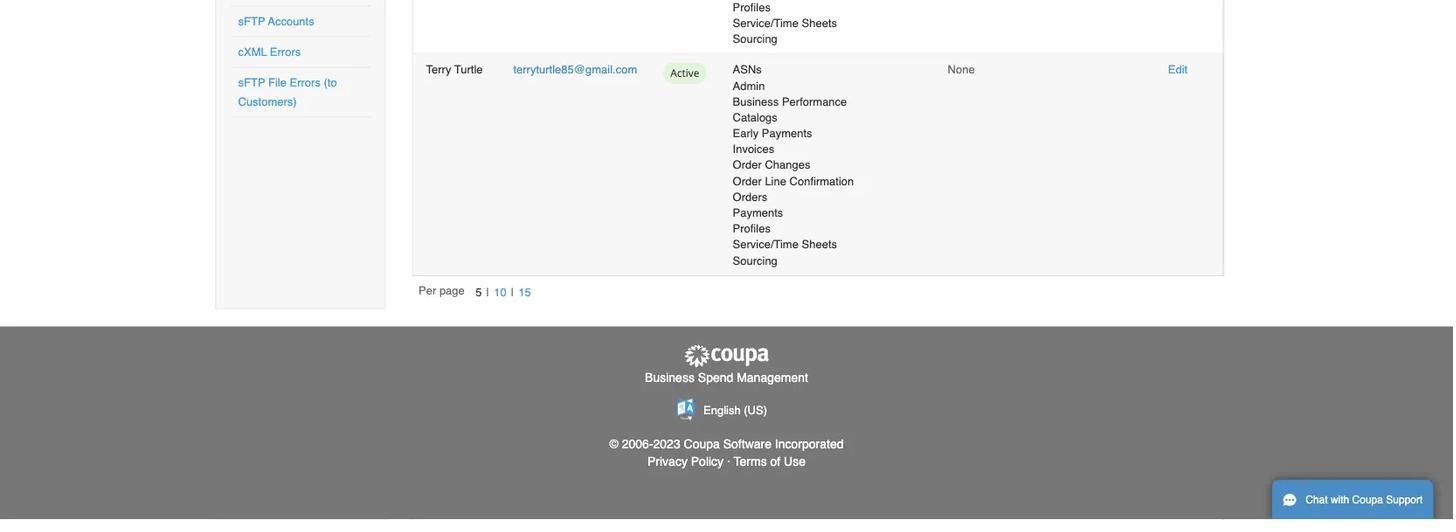 Task type: describe. For each thing, give the bounding box(es) containing it.
chat with coupa support
[[1306, 494, 1423, 506]]

terms of use link
[[734, 455, 806, 469]]

service/time inside asns admin business performance catalogs early payments invoices order changes order line confirmation orders payments profiles service/time sheets sourcing
[[733, 238, 799, 251]]

errors inside sftp file errors (to customers)
[[290, 76, 321, 90]]

page
[[440, 285, 465, 298]]

management
[[737, 371, 808, 385]]

terryturtle85@gmail.com link
[[513, 63, 637, 77]]

sourcing inside profiles service/time sheets sourcing
[[733, 33, 778, 46]]

changes
[[765, 159, 811, 172]]

sheets inside profiles service/time sheets sourcing
[[802, 17, 837, 30]]

©
[[610, 438, 619, 452]]

0 vertical spatial errors
[[270, 46, 301, 59]]

5
[[476, 286, 482, 299]]

chat
[[1306, 494, 1328, 506]]

terry
[[426, 63, 451, 77]]

1 | from the left
[[486, 286, 489, 299]]

per page
[[419, 285, 465, 298]]

15 button
[[514, 283, 536, 302]]

orders
[[733, 191, 768, 204]]

cxml errors
[[238, 46, 301, 59]]

2 | from the left
[[511, 286, 514, 299]]

2006-
[[622, 438, 653, 452]]

10
[[494, 286, 507, 299]]

sftp accounts
[[238, 15, 314, 28]]

© 2006-2023 coupa software incorporated
[[610, 438, 844, 452]]

5 button
[[471, 283, 486, 302]]

coupa supplier portal image
[[683, 344, 770, 369]]

service/time inside profiles service/time sheets sourcing
[[733, 17, 799, 30]]

english
[[704, 404, 741, 417]]

2023
[[653, 438, 681, 452]]

profiles service/time sheets sourcing
[[733, 1, 837, 46]]

privacy policy link
[[648, 455, 724, 469]]

asns
[[733, 63, 762, 77]]

sheets inside asns admin business performance catalogs early payments invoices order changes order line confirmation orders payments profiles service/time sheets sourcing
[[802, 238, 837, 251]]

sftp for sftp file errors (to customers)
[[238, 76, 265, 90]]

use
[[784, 455, 806, 469]]

sftp file errors (to customers)
[[238, 76, 337, 109]]

privacy policy
[[648, 455, 724, 469]]

cxml errors link
[[238, 46, 301, 59]]

spend
[[698, 371, 734, 385]]

business spend management
[[645, 371, 808, 385]]

active button
[[664, 62, 707, 89]]

0 horizontal spatial business
[[645, 371, 695, 385]]

file
[[268, 76, 287, 90]]

invoices
[[733, 143, 775, 156]]

edit
[[1168, 63, 1188, 77]]

chat with coupa support button
[[1273, 480, 1434, 520]]

turtle
[[454, 63, 483, 77]]

catalogs
[[733, 111, 778, 124]]

policy
[[691, 455, 724, 469]]

edit link
[[1168, 63, 1188, 77]]

sftp file errors (to customers) link
[[238, 76, 337, 109]]



Task type: locate. For each thing, give the bounding box(es) containing it.
admin
[[733, 79, 765, 92]]

sftp up customers)
[[238, 76, 265, 90]]

sheets down the confirmation
[[802, 238, 837, 251]]

cxml
[[238, 46, 267, 59]]

incorporated
[[775, 438, 844, 452]]

profiles inside asns admin business performance catalogs early payments invoices order changes order line confirmation orders payments profiles service/time sheets sourcing
[[733, 222, 771, 236]]

terry turtle
[[426, 63, 483, 77]]

0 vertical spatial payments
[[762, 127, 813, 140]]

line
[[765, 175, 787, 188]]

0 vertical spatial service/time
[[733, 17, 799, 30]]

1 vertical spatial sheets
[[802, 238, 837, 251]]

none
[[948, 63, 975, 77]]

| right 10
[[511, 286, 514, 299]]

confirmation
[[790, 175, 854, 188]]

1 profiles from the top
[[733, 1, 771, 14]]

0 vertical spatial sourcing
[[733, 33, 778, 46]]

0 vertical spatial coupa
[[684, 438, 720, 452]]

1 vertical spatial order
[[733, 175, 762, 188]]

1 vertical spatial service/time
[[733, 238, 799, 251]]

(us)
[[744, 404, 767, 417]]

sftp accounts link
[[238, 15, 314, 28]]

order down invoices
[[733, 159, 762, 172]]

1 order from the top
[[733, 159, 762, 172]]

english (us)
[[704, 404, 767, 417]]

profiles down orders
[[733, 222, 771, 236]]

(to
[[324, 76, 337, 90]]

0 vertical spatial business
[[733, 95, 779, 108]]

with
[[1331, 494, 1350, 506]]

0 vertical spatial sftp
[[238, 15, 265, 28]]

coupa up policy
[[684, 438, 720, 452]]

software
[[723, 438, 772, 452]]

sourcing up asns on the right
[[733, 33, 778, 46]]

sourcing
[[733, 33, 778, 46], [733, 254, 778, 267]]

errors
[[270, 46, 301, 59], [290, 76, 321, 90]]

sourcing down orders
[[733, 254, 778, 267]]

sftp up cxml
[[238, 15, 265, 28]]

1 horizontal spatial |
[[511, 286, 514, 299]]

payments up 'changes'
[[762, 127, 813, 140]]

1 vertical spatial coupa
[[1353, 494, 1384, 506]]

coupa right with in the bottom of the page
[[1353, 494, 1384, 506]]

asns admin business performance catalogs early payments invoices order changes order line confirmation orders payments profiles service/time sheets sourcing
[[733, 63, 854, 267]]

1 vertical spatial sftp
[[238, 76, 265, 90]]

per
[[419, 285, 436, 298]]

2 order from the top
[[733, 175, 762, 188]]

early
[[733, 127, 759, 140]]

business inside asns admin business performance catalogs early payments invoices order changes order line confirmation orders payments profiles service/time sheets sourcing
[[733, 95, 779, 108]]

business up catalogs
[[733, 95, 779, 108]]

1 horizontal spatial business
[[733, 95, 779, 108]]

2 sftp from the top
[[238, 76, 265, 90]]

sheets
[[802, 17, 837, 30], [802, 238, 837, 251]]

business left "spend"
[[645, 371, 695, 385]]

terms of use
[[734, 455, 806, 469]]

1 sourcing from the top
[[733, 33, 778, 46]]

1 vertical spatial payments
[[733, 207, 783, 220]]

navigation containing per page
[[419, 283, 536, 303]]

2 sheets from the top
[[802, 238, 837, 251]]

1 vertical spatial sourcing
[[733, 254, 778, 267]]

1 vertical spatial errors
[[290, 76, 321, 90]]

customers)
[[238, 96, 297, 109]]

sourcing inside asns admin business performance catalogs early payments invoices order changes order line confirmation orders payments profiles service/time sheets sourcing
[[733, 254, 778, 267]]

profiles inside profiles service/time sheets sourcing
[[733, 1, 771, 14]]

profiles up asns on the right
[[733, 1, 771, 14]]

terms
[[734, 455, 767, 469]]

active
[[671, 66, 700, 80]]

errors down accounts
[[270, 46, 301, 59]]

2 service/time from the top
[[733, 238, 799, 251]]

profiles
[[733, 1, 771, 14], [733, 222, 771, 236]]

15
[[519, 286, 531, 299]]

support
[[1387, 494, 1423, 506]]

1 sftp from the top
[[238, 15, 265, 28]]

business
[[733, 95, 779, 108], [645, 371, 695, 385]]

sftp inside sftp file errors (to customers)
[[238, 76, 265, 90]]

terryturtle85@gmail.com
[[513, 63, 637, 77]]

service/time down orders
[[733, 238, 799, 251]]

|
[[486, 286, 489, 299], [511, 286, 514, 299]]

accounts
[[268, 15, 314, 28]]

1 sheets from the top
[[802, 17, 837, 30]]

10 button
[[489, 283, 511, 302]]

payments
[[762, 127, 813, 140], [733, 207, 783, 220]]

5 | 10 | 15
[[476, 286, 531, 299]]

service/time
[[733, 17, 799, 30], [733, 238, 799, 251]]

coupa inside button
[[1353, 494, 1384, 506]]

0 horizontal spatial |
[[486, 286, 489, 299]]

0 vertical spatial profiles
[[733, 1, 771, 14]]

2 profiles from the top
[[733, 222, 771, 236]]

1 vertical spatial profiles
[[733, 222, 771, 236]]

performance
[[782, 95, 847, 108]]

payments down orders
[[733, 207, 783, 220]]

1 service/time from the top
[[733, 17, 799, 30]]

sheets up performance
[[802, 17, 837, 30]]

0 vertical spatial sheets
[[802, 17, 837, 30]]

of
[[771, 455, 781, 469]]

sftp for sftp accounts
[[238, 15, 265, 28]]

| right 5
[[486, 286, 489, 299]]

privacy
[[648, 455, 688, 469]]

2 sourcing from the top
[[733, 254, 778, 267]]

coupa
[[684, 438, 720, 452], [1353, 494, 1384, 506]]

navigation
[[419, 283, 536, 303]]

order up orders
[[733, 175, 762, 188]]

order
[[733, 159, 762, 172], [733, 175, 762, 188]]

0 horizontal spatial coupa
[[684, 438, 720, 452]]

service/time up asns on the right
[[733, 17, 799, 30]]

0 vertical spatial order
[[733, 159, 762, 172]]

1 horizontal spatial coupa
[[1353, 494, 1384, 506]]

1 vertical spatial business
[[645, 371, 695, 385]]

sftp
[[238, 15, 265, 28], [238, 76, 265, 90]]

errors left (to
[[290, 76, 321, 90]]



Task type: vqa. For each thing, say whether or not it's contained in the screenshot.
"with" on the right of the page
yes



